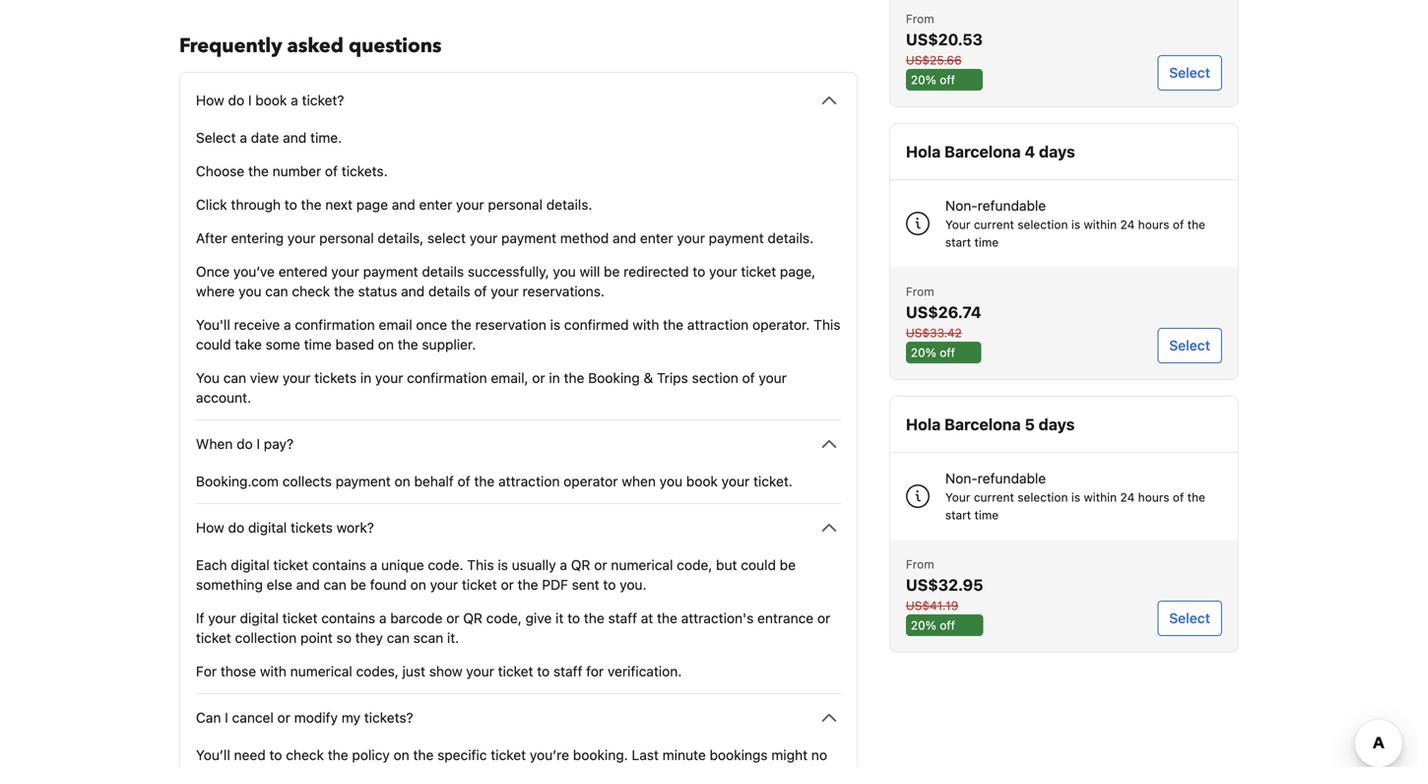 Task type: describe. For each thing, give the bounding box(es) containing it.
when
[[196, 436, 233, 452]]

how do i book a ticket?
[[196, 92, 344, 108]]

specific
[[438, 747, 487, 763]]

do for book
[[228, 92, 244, 108]]

minute
[[663, 747, 706, 763]]

frequently asked questions
[[179, 33, 442, 60]]

your inside each digital ticket contains a unique code. this is usually a qr or numerical code, but could be something else and can be found on your ticket or the pdf sent to you.
[[430, 577, 458, 593]]

available.
[[383, 767, 442, 767]]

based
[[336, 336, 374, 353]]

can inside "once you've entered your payment details successfully, you will be redirected to your ticket page, where you can check the status and details of your reservations."
[[265, 283, 288, 299]]

ticket.
[[754, 473, 793, 490]]

check inside "once you've entered your payment details successfully, you will be redirected to your ticket page, where you can check the status and details of your reservations."
[[292, 283, 330, 299]]

booking.
[[573, 747, 628, 763]]

can inside each digital ticket contains a unique code. this is usually a qr or numerical code, but could be something else and can be found on your ticket or the pdf sent to you.
[[324, 577, 347, 593]]

hola barcelona 4 days
[[906, 142, 1076, 161]]

choose
[[196, 163, 245, 179]]

you're
[[530, 747, 569, 763]]

i for pay?
[[257, 436, 260, 452]]

us$20.53
[[906, 30, 983, 49]]

sent
[[572, 577, 600, 593]]

no
[[812, 747, 828, 763]]

view
[[250, 370, 279, 386]]

successfully,
[[468, 264, 549, 280]]

2 vertical spatial be
[[350, 577, 366, 593]]

booking.com
[[196, 473, 279, 490]]

entering
[[231, 230, 284, 246]]

the inside "once you've entered your payment details successfully, you will be redirected to your ticket page, where you can check the status and details of your reservations."
[[334, 283, 354, 299]]

if your digital ticket contains a barcode or qr code, give it to the staff at the attraction's entrance or ticket collection point so they can scan it.
[[196, 610, 831, 646]]

book inside how do i book a ticket? dropdown button
[[255, 92, 287, 108]]

after
[[196, 230, 227, 246]]

start for us$26.74
[[946, 235, 972, 249]]

1 horizontal spatial details.
[[768, 230, 814, 246]]

from us$20.53 us$25.66 20% off
[[906, 12, 983, 87]]

off for us$32.95
[[940, 619, 956, 632]]

pay?
[[264, 436, 294, 452]]

and right page
[[392, 197, 416, 213]]

pdf
[[542, 577, 568, 593]]

work?
[[337, 520, 374, 536]]

of inside you can view your tickets in your confirmation email, or in the booking & trips section of your account.
[[742, 370, 755, 386]]

email
[[379, 317, 412, 333]]

time for hola barcelona 5 days
[[975, 508, 999, 522]]

your up status
[[331, 264, 359, 280]]

for
[[196, 663, 217, 680]]

or up "sent"
[[594, 557, 607, 573]]

off for us$20.53
[[940, 73, 956, 87]]

policy
[[352, 747, 390, 763]]

do for tickets
[[228, 520, 244, 536]]

ticket up point
[[282, 610, 318, 627]]

can
[[196, 710, 221, 726]]

you'll
[[196, 747, 230, 763]]

0 horizontal spatial numerical
[[290, 663, 352, 680]]

have
[[240, 767, 270, 767]]

contains inside each digital ticket contains a unique code. this is usually a qr or numerical code, but could be something else and can be found on your ticket or the pdf sent to you.
[[312, 557, 366, 573]]

payment up successfully, at the left top of the page
[[502, 230, 557, 246]]

current for 4
[[974, 218, 1015, 232]]

and right method in the left of the page
[[613, 230, 637, 246]]

selection for 5
[[1018, 491, 1068, 504]]

or up 'it.'
[[446, 610, 460, 627]]

on left behalf
[[395, 473, 411, 490]]

us$32.95
[[906, 576, 984, 595]]

your up the entered
[[288, 230, 316, 246]]

2 horizontal spatial you
[[660, 473, 683, 490]]

supplier.
[[422, 336, 476, 353]]

within for hola barcelona 5 days
[[1084, 491, 1117, 504]]

redirected
[[624, 264, 689, 280]]

select button for hola barcelona 4 days
[[1158, 328, 1223, 364]]

my
[[342, 710, 361, 726]]

can inside if your digital ticket contains a barcode or qr code, give it to the staff at the attraction's entrance or ticket collection point so they can scan it.
[[387, 630, 410, 646]]

2 in from the left
[[549, 370, 560, 386]]

1 vertical spatial staff
[[554, 663, 583, 680]]

ticket down the code.
[[462, 577, 497, 593]]

1 select button from the top
[[1158, 55, 1223, 91]]

ticket up else
[[273, 557, 309, 573]]

click through to the next page and enter your personal details.
[[196, 197, 593, 213]]

barcelona for 4
[[945, 142, 1021, 161]]

your up select
[[456, 197, 484, 213]]

your right show
[[466, 663, 494, 680]]

select for us$26.74
[[1170, 337, 1211, 354]]

unique
[[381, 557, 424, 573]]

next
[[325, 197, 353, 213]]

code, inside each digital ticket contains a unique code. this is usually a qr or numerical code, but could be something else and can be found on your ticket or the pdf sent to you.
[[677, 557, 713, 573]]

and inside "once you've entered your payment details successfully, you will be redirected to your ticket page, where you can check the status and details of your reservations."
[[401, 283, 425, 299]]

give
[[526, 610, 552, 627]]

to left for
[[537, 663, 550, 680]]

your right select
[[470, 230, 498, 246]]

ticket inside you'll need to check the policy on the specific ticket you're booking. last minute bookings might no longer have free cancellation available.
[[491, 747, 526, 763]]

for
[[586, 663, 604, 680]]

could inside you'll receive a confirmation email once the reservation is confirmed with the attraction operator. this could take some time based on the supplier.
[[196, 336, 231, 353]]

or down "usually"
[[501, 577, 514, 593]]

attraction inside you'll receive a confirmation email once the reservation is confirmed with the attraction operator. this could take some time based on the supplier.
[[687, 317, 749, 333]]

4
[[1025, 142, 1036, 161]]

to inside if your digital ticket contains a barcode or qr code, give it to the staff at the attraction's entrance or ticket collection point so they can scan it.
[[568, 610, 580, 627]]

your down successfully, at the left top of the page
[[491, 283, 519, 299]]

when do i pay?
[[196, 436, 294, 452]]

ticket inside "once you've entered your payment details successfully, you will be redirected to your ticket page, where you can check the status and details of your reservations."
[[741, 264, 777, 280]]

booking.com collects payment on behalf of the attraction operator when you book your ticket.
[[196, 473, 793, 490]]

it.
[[447, 630, 459, 646]]

when do i pay? button
[[196, 432, 841, 456]]

how for how do i book a ticket?
[[196, 92, 224, 108]]

from for us$32.95
[[906, 558, 935, 571]]

confirmation inside you can view your tickets in your confirmation email, or in the booking & trips section of your account.
[[407, 370, 487, 386]]

payment up operator.
[[709, 230, 764, 246]]

1 horizontal spatial you
[[553, 264, 576, 280]]

your up 'redirected'
[[677, 230, 705, 246]]

entered
[[279, 264, 328, 280]]

is inside you'll receive a confirmation email once the reservation is confirmed with the attraction operator. this could take some time based on the supplier.
[[550, 317, 561, 333]]

1 vertical spatial personal
[[319, 230, 374, 246]]

us$25.66
[[906, 53, 962, 67]]

you'll need to check the policy on the specific ticket you're booking. last minute bookings might no longer have free cancellation available.
[[196, 747, 828, 767]]

you can view your tickets in your confirmation email, or in the booking & trips section of your account.
[[196, 370, 787, 406]]

collection
[[235, 630, 297, 646]]

frequently
[[179, 33, 282, 60]]

at
[[641, 610, 653, 627]]

date
[[251, 130, 279, 146]]

be inside "once you've entered your payment details successfully, you will be redirected to your ticket page, where you can check the status and details of your reservations."
[[604, 264, 620, 280]]

it
[[556, 610, 564, 627]]

us$33.42
[[906, 326, 962, 340]]

barcode
[[390, 610, 443, 627]]

where
[[196, 283, 235, 299]]

attraction's
[[681, 610, 754, 627]]

how for how do digital tickets work?
[[196, 520, 224, 536]]

us$41.19
[[906, 599, 959, 613]]

your down operator.
[[759, 370, 787, 386]]

codes,
[[356, 663, 399, 680]]

select button for hola barcelona 5 days
[[1158, 601, 1223, 636]]

from us$32.95 us$41.19 20% off
[[906, 558, 984, 632]]

1 horizontal spatial book
[[686, 473, 718, 490]]

you.
[[620, 577, 647, 593]]

once
[[196, 264, 230, 280]]

and inside each digital ticket contains a unique code. this is usually a qr or numerical code, but could be something else and can be found on your ticket or the pdf sent to you.
[[296, 577, 320, 593]]

us$26.74
[[906, 303, 982, 322]]

to down choose the number of tickets.
[[285, 197, 297, 213]]

for those with numerical codes, just show your ticket to staff for verification.
[[196, 663, 682, 680]]

entrance
[[758, 610, 814, 627]]

free
[[274, 767, 299, 767]]

verification.
[[608, 663, 682, 680]]

so
[[337, 630, 352, 646]]

staff inside if your digital ticket contains a barcode or qr code, give it to the staff at the attraction's entrance or ticket collection point so they can scan it.
[[608, 610, 637, 627]]

and right the date at the left top
[[283, 130, 307, 146]]

digital for do
[[248, 520, 287, 536]]

account.
[[196, 390, 251, 406]]

confirmation inside you'll receive a confirmation email once the reservation is confirmed with the attraction operator. this could take some time based on the supplier.
[[295, 317, 375, 333]]

if
[[196, 610, 204, 627]]

with inside how do digital tickets work? element
[[260, 663, 287, 680]]

operator
[[564, 473, 618, 490]]

booking
[[588, 370, 640, 386]]

0 vertical spatial enter
[[419, 197, 453, 213]]

click
[[196, 197, 227, 213]]

5
[[1025, 415, 1035, 434]]

operator.
[[753, 317, 810, 333]]

code, inside if your digital ticket contains a barcode or qr code, give it to the staff at the attraction's entrance or ticket collection point so they can scan it.
[[486, 610, 522, 627]]

how do digital tickets work?
[[196, 520, 374, 536]]



Task type: locate. For each thing, give the bounding box(es) containing it.
1 horizontal spatial in
[[549, 370, 560, 386]]

20% inside from us$26.74 us$33.42 20% off
[[911, 346, 937, 360]]

might
[[772, 747, 808, 763]]

but
[[716, 557, 737, 573]]

staff left at
[[608, 610, 637, 627]]

0 horizontal spatial staff
[[554, 663, 583, 680]]

from inside from us$26.74 us$33.42 20% off
[[906, 285, 935, 299]]

0 vertical spatial code,
[[677, 557, 713, 573]]

book
[[255, 92, 287, 108], [686, 473, 718, 490]]

non-refundable your current selection is within 24 hours of the start time for hola barcelona 4 days
[[946, 198, 1206, 249]]

code.
[[428, 557, 464, 573]]

current down hola barcelona 4 days at the top of the page
[[974, 218, 1015, 232]]

days for hola barcelona 5 days
[[1039, 415, 1075, 434]]

you've
[[233, 264, 275, 280]]

to right it
[[568, 610, 580, 627]]

0 vertical spatial confirmation
[[295, 317, 375, 333]]

hours for hola barcelona 4 days
[[1139, 218, 1170, 232]]

2 horizontal spatial be
[[780, 557, 796, 573]]

select for us$32.95
[[1170, 610, 1211, 627]]

start for us$32.95
[[946, 508, 972, 522]]

1 vertical spatial you
[[239, 283, 262, 299]]

1 horizontal spatial numerical
[[611, 557, 673, 573]]

0 vertical spatial non-
[[946, 198, 978, 214]]

a inside dropdown button
[[291, 92, 298, 108]]

0 vertical spatial current
[[974, 218, 1015, 232]]

questions
[[349, 33, 442, 60]]

1 vertical spatial off
[[940, 346, 956, 360]]

1 vertical spatial 24
[[1121, 491, 1135, 504]]

on inside each digital ticket contains a unique code. this is usually a qr or numerical code, but could be something else and can be found on your ticket or the pdf sent to you.
[[411, 577, 426, 593]]

1 barcelona from the top
[[945, 142, 1021, 161]]

20% inside from us$20.53 us$25.66 20% off
[[911, 73, 937, 87]]

1 vertical spatial current
[[974, 491, 1015, 504]]

2 select button from the top
[[1158, 328, 1223, 364]]

1 current from the top
[[974, 218, 1015, 232]]

your inside if your digital ticket contains a barcode or qr code, give it to the staff at the attraction's entrance or ticket collection point so they can scan it.
[[208, 610, 236, 627]]

details,
[[378, 230, 424, 246]]

hola barcelona 5 days
[[906, 415, 1075, 434]]

your right 'redirected'
[[709, 264, 737, 280]]

scan
[[413, 630, 443, 646]]

barcelona left 4
[[945, 142, 1021, 161]]

from inside from us$20.53 us$25.66 20% off
[[906, 12, 935, 26]]

0 vertical spatial could
[[196, 336, 231, 353]]

your right view
[[283, 370, 311, 386]]

on down 'unique'
[[411, 577, 426, 593]]

could inside each digital ticket contains a unique code. this is usually a qr or numerical code, but could be something else and can be found on your ticket or the pdf sent to you.
[[741, 557, 776, 573]]

0 vertical spatial be
[[604, 264, 620, 280]]

1 vertical spatial hours
[[1139, 491, 1170, 504]]

attraction
[[687, 317, 749, 333], [499, 473, 560, 490]]

20% for us$20.53
[[911, 73, 937, 87]]

found
[[370, 577, 407, 593]]

1 horizontal spatial could
[[741, 557, 776, 573]]

1 20% from the top
[[911, 73, 937, 87]]

do right the when
[[237, 436, 253, 452]]

tickets.
[[342, 163, 388, 179]]

code,
[[677, 557, 713, 573], [486, 610, 522, 627]]

contains down work?
[[312, 557, 366, 573]]

1 vertical spatial attraction
[[499, 473, 560, 490]]

off down us$25.66
[[940, 73, 956, 87]]

2 24 from the top
[[1121, 491, 1135, 504]]

0 vertical spatial hours
[[1139, 218, 1170, 232]]

personal down next
[[319, 230, 374, 246]]

select
[[428, 230, 466, 246]]

hours for hola barcelona 5 days
[[1139, 491, 1170, 504]]

from up us$26.74
[[906, 285, 935, 299]]

1 vertical spatial code,
[[486, 610, 522, 627]]

1 horizontal spatial enter
[[640, 230, 674, 246]]

selection for 4
[[1018, 218, 1068, 232]]

1 non- from the top
[[946, 198, 978, 214]]

off inside from us$26.74 us$33.42 20% off
[[940, 346, 956, 360]]

reservations.
[[523, 283, 605, 299]]

to inside "once you've entered your payment details successfully, you will be redirected to your ticket page, where you can check the status and details of your reservations."
[[693, 264, 706, 280]]

2 refundable from the top
[[978, 470, 1046, 487]]

1 vertical spatial digital
[[231, 557, 270, 573]]

of inside "once you've entered your payment details successfully, you will be redirected to your ticket page, where you can check the status and details of your reservations."
[[474, 283, 487, 299]]

book up select a date and time.
[[255, 92, 287, 108]]

you'll receive a confirmation email once the reservation is confirmed with the attraction operator. this could take some time based on the supplier.
[[196, 317, 841, 353]]

in right email,
[[549, 370, 560, 386]]

2 current from the top
[[974, 491, 1015, 504]]

how do digital tickets work? element
[[196, 540, 841, 682]]

tickets
[[314, 370, 357, 386], [291, 520, 333, 536]]

0 vertical spatial 20%
[[911, 73, 937, 87]]

1 vertical spatial refundable
[[978, 470, 1046, 487]]

to inside you'll need to check the policy on the specific ticket you're booking. last minute bookings might no longer have free cancellation available.
[[269, 747, 282, 763]]

1 days from the top
[[1039, 142, 1076, 161]]

can
[[265, 283, 288, 299], [223, 370, 246, 386], [324, 577, 347, 593], [387, 630, 410, 646]]

0 horizontal spatial qr
[[463, 610, 483, 627]]

you right when
[[660, 473, 683, 490]]

1 non-refundable your current selection is within 24 hours of the start time from the top
[[946, 198, 1206, 249]]

selection down 4
[[1018, 218, 1068, 232]]

2 how from the top
[[196, 520, 224, 536]]

to inside each digital ticket contains a unique code. this is usually a qr or numerical code, but could be something else and can be found on your ticket or the pdf sent to you.
[[603, 577, 616, 593]]

with inside you'll receive a confirmation email once the reservation is confirmed with the attraction operator. this could take some time based on the supplier.
[[633, 317, 659, 333]]

hola down us$25.66
[[906, 142, 941, 161]]

tickets?
[[364, 710, 413, 726]]

1 horizontal spatial attraction
[[687, 317, 749, 333]]

2 vertical spatial 20%
[[911, 619, 937, 632]]

non-refundable your current selection is within 24 hours of the start time down 5
[[946, 470, 1206, 522]]

this inside each digital ticket contains a unique code. this is usually a qr or numerical code, but could be something else and can be found on your ticket or the pdf sent to you.
[[467, 557, 494, 573]]

2 start from the top
[[946, 508, 972, 522]]

time for hola barcelona 4 days
[[975, 235, 999, 249]]

qr inside if your digital ticket contains a barcode or qr code, give it to the staff at the attraction's entrance or ticket collection point so they can scan it.
[[463, 610, 483, 627]]

a left the date at the left top
[[240, 130, 247, 146]]

0 vertical spatial how
[[196, 92, 224, 108]]

details.
[[547, 197, 593, 213], [768, 230, 814, 246]]

1 vertical spatial qr
[[463, 610, 483, 627]]

do for pay?
[[237, 436, 253, 452]]

after entering your personal details, select your payment method and enter your payment details.
[[196, 230, 814, 246]]

1 vertical spatial could
[[741, 557, 776, 573]]

do up select a date and time.
[[228, 92, 244, 108]]

off inside from us$20.53 us$25.66 20% off
[[940, 73, 956, 87]]

i for book
[[248, 92, 252, 108]]

book right when
[[686, 473, 718, 490]]

start up us$26.74
[[946, 235, 972, 249]]

0 vertical spatial do
[[228, 92, 244, 108]]

2 your from the top
[[946, 491, 971, 504]]

0 horizontal spatial be
[[350, 577, 366, 593]]

the inside you can view your tickets in your confirmation email, or in the booking & trips section of your account.
[[564, 370, 585, 386]]

tickets inside dropdown button
[[291, 520, 333, 536]]

1 within from the top
[[1084, 218, 1117, 232]]

check up free
[[286, 747, 324, 763]]

numerical up you.
[[611, 557, 673, 573]]

or inside you can view your tickets in your confirmation email, or in the booking & trips section of your account.
[[532, 370, 545, 386]]

current for 5
[[974, 491, 1015, 504]]

last
[[632, 747, 659, 763]]

1 start from the top
[[946, 235, 972, 249]]

0 horizontal spatial enter
[[419, 197, 453, 213]]

1 vertical spatial start
[[946, 508, 972, 522]]

hola down us$33.42
[[906, 415, 941, 434]]

0 vertical spatial personal
[[488, 197, 543, 213]]

1 hola from the top
[[906, 142, 941, 161]]

20% down us$33.42
[[911, 346, 937, 360]]

2 hours from the top
[[1139, 491, 1170, 504]]

2 vertical spatial do
[[228, 520, 244, 536]]

hola for hola barcelona 4 days
[[906, 142, 941, 161]]

time inside you'll receive a confirmation email once the reservation is confirmed with the attraction operator. this could take some time based on the supplier.
[[304, 336, 332, 353]]

0 horizontal spatial confirmation
[[295, 317, 375, 333]]

of
[[325, 163, 338, 179], [1173, 218, 1185, 232], [474, 283, 487, 299], [742, 370, 755, 386], [458, 473, 471, 490], [1173, 491, 1185, 504]]

1 horizontal spatial staff
[[608, 610, 637, 627]]

24 for hola barcelona 5 days
[[1121, 491, 1135, 504]]

modify
[[294, 710, 338, 726]]

off for us$26.74
[[940, 346, 956, 360]]

a up pdf
[[560, 557, 568, 573]]

to up free
[[269, 747, 282, 763]]

0 vertical spatial days
[[1039, 142, 1076, 161]]

0 vertical spatial non-refundable your current selection is within 24 hours of the start time
[[946, 198, 1206, 249]]

1 vertical spatial be
[[780, 557, 796, 573]]

digital inside dropdown button
[[248, 520, 287, 536]]

20% for us$26.74
[[911, 346, 937, 360]]

0 vertical spatial from
[[906, 12, 935, 26]]

24
[[1121, 218, 1135, 232], [1121, 491, 1135, 504]]

1 vertical spatial details
[[429, 283, 471, 299]]

digital down booking.com
[[248, 520, 287, 536]]

1 off from the top
[[940, 73, 956, 87]]

2 vertical spatial you
[[660, 473, 683, 490]]

1 vertical spatial details.
[[768, 230, 814, 246]]

staff
[[608, 610, 637, 627], [554, 663, 583, 680]]

0 horizontal spatial book
[[255, 92, 287, 108]]

on inside you'll receive a confirmation email once the reservation is confirmed with the attraction operator. this could take some time based on the supplier.
[[378, 336, 394, 353]]

digital inside if your digital ticket contains a barcode or qr code, give it to the staff at the attraction's entrance or ticket collection point so they can scan it.
[[240, 610, 279, 627]]

a up found
[[370, 557, 378, 573]]

20% for us$32.95
[[911, 619, 937, 632]]

0 horizontal spatial code,
[[486, 610, 522, 627]]

qr up "sent"
[[571, 557, 591, 573]]

1 vertical spatial how
[[196, 520, 224, 536]]

&
[[644, 370, 653, 386]]

digital
[[248, 520, 287, 536], [231, 557, 270, 573], [240, 610, 279, 627]]

code, left give
[[486, 610, 522, 627]]

or right email,
[[532, 370, 545, 386]]

select for us$20.53
[[1170, 65, 1211, 81]]

non-
[[946, 198, 978, 214], [946, 470, 978, 487]]

0 vertical spatial within
[[1084, 218, 1117, 232]]

the
[[248, 163, 269, 179], [301, 197, 322, 213], [1188, 218, 1206, 232], [334, 283, 354, 299], [451, 317, 472, 333], [663, 317, 684, 333], [398, 336, 418, 353], [564, 370, 585, 386], [474, 473, 495, 490], [1188, 491, 1206, 504], [518, 577, 538, 593], [584, 610, 605, 627], [657, 610, 678, 627], [328, 747, 348, 763], [413, 747, 434, 763]]

1 vertical spatial barcelona
[[945, 415, 1021, 434]]

staff left for
[[554, 663, 583, 680]]

choose the number of tickets.
[[196, 163, 388, 179]]

enter up 'redirected'
[[640, 230, 674, 246]]

is
[[1072, 218, 1081, 232], [550, 317, 561, 333], [1072, 491, 1081, 504], [498, 557, 508, 573]]

0 vertical spatial off
[[940, 73, 956, 87]]

is inside each digital ticket contains a unique code. this is usually a qr or numerical code, but could be something else and can be found on your ticket or the pdf sent to you.
[[498, 557, 508, 573]]

on down "email" on the left of the page
[[378, 336, 394, 353]]

payment up work?
[[336, 473, 391, 490]]

days for hola barcelona 4 days
[[1039, 142, 1076, 161]]

refundable for 4
[[978, 198, 1046, 214]]

status
[[358, 283, 397, 299]]

1 hours from the top
[[1139, 218, 1170, 232]]

2 days from the top
[[1039, 415, 1075, 434]]

0 vertical spatial numerical
[[611, 557, 673, 573]]

select inside how do i book a ticket? element
[[196, 130, 236, 146]]

you up reservations.
[[553, 264, 576, 280]]

digital for your
[[240, 610, 279, 627]]

2 non-refundable your current selection is within 24 hours of the start time from the top
[[946, 470, 1206, 522]]

hola for hola barcelona 5 days
[[906, 415, 941, 434]]

1 horizontal spatial confirmation
[[407, 370, 487, 386]]

1 refundable from the top
[[978, 198, 1046, 214]]

0 vertical spatial 24
[[1121, 218, 1135, 232]]

in down based at the left top of page
[[360, 370, 372, 386]]

how do digital tickets work? button
[[196, 516, 841, 540]]

reservation
[[475, 317, 547, 333]]

current
[[974, 218, 1015, 232], [974, 491, 1015, 504]]

2 from from the top
[[906, 285, 935, 299]]

2 vertical spatial select button
[[1158, 601, 1223, 636]]

could right but
[[741, 557, 776, 573]]

2 barcelona from the top
[[945, 415, 1021, 434]]

how
[[196, 92, 224, 108], [196, 520, 224, 536]]

your
[[456, 197, 484, 213], [288, 230, 316, 246], [470, 230, 498, 246], [677, 230, 705, 246], [331, 264, 359, 280], [709, 264, 737, 280], [491, 283, 519, 299], [283, 370, 311, 386], [375, 370, 403, 386], [759, 370, 787, 386], [722, 473, 750, 490], [430, 577, 458, 593], [208, 610, 236, 627], [466, 663, 494, 680]]

method
[[560, 230, 609, 246]]

how inside dropdown button
[[196, 92, 224, 108]]

or inside dropdown button
[[277, 710, 291, 726]]

your right if
[[208, 610, 236, 627]]

your for us$26.74
[[946, 218, 971, 232]]

on
[[378, 336, 394, 353], [395, 473, 411, 490], [411, 577, 426, 593], [394, 747, 410, 763]]

details. up page, on the right of the page
[[768, 230, 814, 246]]

on up "available."
[[394, 747, 410, 763]]

0 vertical spatial details.
[[547, 197, 593, 213]]

check down the entered
[[292, 283, 330, 299]]

1 24 from the top
[[1121, 218, 1135, 232]]

from us$26.74 us$33.42 20% off
[[906, 285, 982, 360]]

this
[[814, 317, 841, 333], [467, 557, 494, 573]]

20% inside from us$32.95 us$41.19 20% off
[[911, 619, 937, 632]]

2 vertical spatial i
[[225, 710, 228, 726]]

non- for hola barcelona 4 days
[[946, 198, 978, 214]]

1 vertical spatial non-
[[946, 470, 978, 487]]

cancellation
[[303, 767, 379, 767]]

off inside from us$32.95 us$41.19 20% off
[[940, 619, 956, 632]]

1 vertical spatial tickets
[[291, 520, 333, 536]]

do inside dropdown button
[[228, 92, 244, 108]]

ticket left page, on the right of the page
[[741, 264, 777, 280]]

0 vertical spatial tickets
[[314, 370, 357, 386]]

and right status
[[401, 283, 425, 299]]

tickets left work?
[[291, 520, 333, 536]]

asked
[[287, 33, 344, 60]]

non-refundable your current selection is within 24 hours of the start time for hola barcelona 5 days
[[946, 470, 1206, 522]]

point
[[301, 630, 333, 646]]

your for us$32.95
[[946, 491, 971, 504]]

section
[[692, 370, 739, 386]]

1 horizontal spatial with
[[633, 317, 659, 333]]

20%
[[911, 73, 937, 87], [911, 346, 937, 360], [911, 619, 937, 632]]

barcelona left 5
[[945, 415, 1021, 434]]

3 20% from the top
[[911, 619, 937, 632]]

from inside from us$32.95 us$41.19 20% off
[[906, 558, 935, 571]]

non- for hola barcelona 5 days
[[946, 470, 978, 487]]

this inside you'll receive a confirmation email once the reservation is confirmed with the attraction operator. this could take some time based on the supplier.
[[814, 317, 841, 333]]

your left ticket.
[[722, 473, 750, 490]]

0 vertical spatial attraction
[[687, 317, 749, 333]]

ticket?
[[302, 92, 344, 108]]

3 off from the top
[[940, 619, 956, 632]]

i inside dropdown button
[[248, 92, 252, 108]]

enter up select
[[419, 197, 453, 213]]

1 vertical spatial enter
[[640, 230, 674, 246]]

numerical inside each digital ticket contains a unique code. this is usually a qr or numerical code, but could be something else and can be found on your ticket or the pdf sent to you.
[[611, 557, 673, 573]]

1 horizontal spatial be
[[604, 264, 620, 280]]

confirmed
[[564, 317, 629, 333]]

your
[[946, 218, 971, 232], [946, 491, 971, 504]]

selection down 5
[[1018, 491, 1068, 504]]

contains inside if your digital ticket contains a barcode or qr code, give it to the staff at the attraction's entrance or ticket collection point so they can scan it.
[[321, 610, 376, 627]]

numerical down point
[[290, 663, 352, 680]]

off down us$33.42
[[940, 346, 956, 360]]

details. up method in the left of the page
[[547, 197, 593, 213]]

how do i book a ticket? element
[[196, 112, 841, 408]]

you
[[553, 264, 576, 280], [239, 283, 262, 299], [660, 473, 683, 490]]

else
[[267, 577, 293, 593]]

1 vertical spatial from
[[906, 285, 935, 299]]

those
[[221, 663, 256, 680]]

qr down each digital ticket contains a unique code. this is usually a qr or numerical code, but could be something else and can be found on your ticket or the pdf sent to you.
[[463, 610, 483, 627]]

attraction up section
[[687, 317, 749, 333]]

1 from from the top
[[906, 12, 935, 26]]

2 off from the top
[[940, 346, 956, 360]]

2 horizontal spatial i
[[257, 436, 260, 452]]

0 horizontal spatial personal
[[319, 230, 374, 246]]

0 vertical spatial barcelona
[[945, 142, 1021, 161]]

time right some
[[304, 336, 332, 353]]

bookings
[[710, 747, 768, 763]]

contains up the so
[[321, 610, 376, 627]]

1 vertical spatial time
[[304, 336, 332, 353]]

1 vertical spatial within
[[1084, 491, 1117, 504]]

1 horizontal spatial qr
[[571, 557, 591, 573]]

with right confirmed
[[633, 317, 659, 333]]

2 hola from the top
[[906, 415, 941, 434]]

2 non- from the top
[[946, 470, 978, 487]]

24 for hola barcelona 4 days
[[1121, 218, 1135, 232]]

digital inside each digital ticket contains a unique code. this is usually a qr or numerical code, but could be something else and can be found on your ticket or the pdf sent to you.
[[231, 557, 270, 573]]

will
[[580, 264, 600, 280]]

0 vertical spatial digital
[[248, 520, 287, 536]]

details down select
[[422, 264, 464, 280]]

numerical
[[611, 557, 673, 573], [290, 663, 352, 680]]

0 horizontal spatial details.
[[547, 197, 593, 213]]

hours
[[1139, 218, 1170, 232], [1139, 491, 1170, 504]]

confirmation up based at the left top of page
[[295, 317, 375, 333]]

0 vertical spatial time
[[975, 235, 999, 249]]

i right can
[[225, 710, 228, 726]]

ticket down if
[[196, 630, 231, 646]]

payment inside "once you've entered your payment details successfully, you will be redirected to your ticket page, where you can check the status and details of your reservations."
[[363, 264, 418, 280]]

through
[[231, 197, 281, 213]]

non- down hola barcelona 4 days at the top of the page
[[946, 198, 978, 214]]

check inside you'll need to check the policy on the specific ticket you're booking. last minute bookings might no longer have free cancellation available.
[[286, 747, 324, 763]]

1 your from the top
[[946, 218, 971, 232]]

days right 5
[[1039, 415, 1075, 434]]

be left found
[[350, 577, 366, 593]]

you
[[196, 370, 220, 386]]

2 vertical spatial digital
[[240, 610, 279, 627]]

refundable for 5
[[978, 470, 1046, 487]]

1 horizontal spatial i
[[248, 92, 252, 108]]

on inside you'll need to check the policy on the specific ticket you're booking. last minute bookings might no longer have free cancellation available.
[[394, 747, 410, 763]]

start
[[946, 235, 972, 249], [946, 508, 972, 522]]

you'll
[[196, 317, 230, 333]]

0 horizontal spatial you
[[239, 283, 262, 299]]

number
[[273, 163, 321, 179]]

usually
[[512, 557, 556, 573]]

days
[[1039, 142, 1076, 161], [1039, 415, 1075, 434]]

take
[[235, 336, 262, 353]]

non-refundable your current selection is within 24 hours of the start time down 4
[[946, 198, 1206, 249]]

2 within from the top
[[1084, 491, 1117, 504]]

1 vertical spatial this
[[467, 557, 494, 573]]

can down you've
[[265, 283, 288, 299]]

do down booking.com
[[228, 520, 244, 536]]

from for us$26.74
[[906, 285, 935, 299]]

code, left but
[[677, 557, 713, 573]]

page
[[356, 197, 388, 213]]

1 selection from the top
[[1018, 218, 1068, 232]]

confirmation down supplier.
[[407, 370, 487, 386]]

from up us$20.53
[[906, 12, 935, 26]]

1 vertical spatial 20%
[[911, 346, 937, 360]]

1 vertical spatial check
[[286, 747, 324, 763]]

2 vertical spatial time
[[975, 508, 999, 522]]

from for us$20.53
[[906, 12, 935, 26]]

from
[[906, 12, 935, 26], [906, 285, 935, 299], [906, 558, 935, 571]]

0 horizontal spatial i
[[225, 710, 228, 726]]

1 in from the left
[[360, 370, 372, 386]]

receive
[[234, 317, 280, 333]]

0 vertical spatial select button
[[1158, 55, 1223, 91]]

0 vertical spatial check
[[292, 283, 330, 299]]

0 vertical spatial this
[[814, 317, 841, 333]]

a inside if your digital ticket contains a barcode or qr code, give it to the staff at the attraction's entrance or ticket collection point so they can scan it.
[[379, 610, 387, 627]]

with down collection on the bottom of the page
[[260, 663, 287, 680]]

time up us$26.74
[[975, 235, 999, 249]]

ticket down if your digital ticket contains a barcode or qr code, give it to the staff at the attraction's entrance or ticket collection point so they can scan it.
[[498, 663, 533, 680]]

1 horizontal spatial personal
[[488, 197, 543, 213]]

email,
[[491, 370, 529, 386]]

a inside you'll receive a confirmation email once the reservation is confirmed with the attraction operator. this could take some time based on the supplier.
[[284, 317, 291, 333]]

1 vertical spatial numerical
[[290, 663, 352, 680]]

select button
[[1158, 55, 1223, 91], [1158, 328, 1223, 364], [1158, 601, 1223, 636]]

1 how from the top
[[196, 92, 224, 108]]

i left pay?
[[257, 436, 260, 452]]

can i cancel or modify my tickets? button
[[196, 706, 841, 730]]

or right entrance
[[818, 610, 831, 627]]

how inside dropdown button
[[196, 520, 224, 536]]

3 select button from the top
[[1158, 601, 1223, 636]]

0 vertical spatial details
[[422, 264, 464, 280]]

time.
[[310, 130, 342, 146]]

within for hola barcelona 4 days
[[1084, 218, 1117, 232]]

1 horizontal spatial this
[[814, 317, 841, 333]]

the inside each digital ticket contains a unique code. this is usually a qr or numerical code, but could be something else and can be found on your ticket or the pdf sent to you.
[[518, 577, 538, 593]]

can inside you can view your tickets in your confirmation email, or in the booking & trips section of your account.
[[223, 370, 246, 386]]

0 vertical spatial selection
[[1018, 218, 1068, 232]]

1 vertical spatial hola
[[906, 415, 941, 434]]

2 20% from the top
[[911, 346, 937, 360]]

0 vertical spatial qr
[[571, 557, 591, 573]]

1 vertical spatial book
[[686, 473, 718, 490]]

0 horizontal spatial attraction
[[499, 473, 560, 490]]

2 selection from the top
[[1018, 491, 1068, 504]]

1 vertical spatial your
[[946, 491, 971, 504]]

this right the code.
[[467, 557, 494, 573]]

digital up something
[[231, 557, 270, 573]]

days right 4
[[1039, 142, 1076, 161]]

tickets inside you can view your tickets in your confirmation email, or in the booking & trips section of your account.
[[314, 370, 357, 386]]

3 from from the top
[[906, 558, 935, 571]]

1 vertical spatial days
[[1039, 415, 1075, 434]]

qr inside each digital ticket contains a unique code. this is usually a qr or numerical code, but could be something else and can be found on your ticket or the pdf sent to you.
[[571, 557, 591, 573]]

how do i book a ticket? button
[[196, 89, 841, 112]]

digital up collection on the bottom of the page
[[240, 610, 279, 627]]

or right cancel
[[277, 710, 291, 726]]

details up once
[[429, 283, 471, 299]]

this right operator.
[[814, 317, 841, 333]]

just
[[403, 663, 426, 680]]

to right 'redirected'
[[693, 264, 706, 280]]

your down "email" on the left of the page
[[375, 370, 403, 386]]

barcelona for 5
[[945, 415, 1021, 434]]

within
[[1084, 218, 1117, 232], [1084, 491, 1117, 504]]



Task type: vqa. For each thing, say whether or not it's contained in the screenshot.
the where
yes



